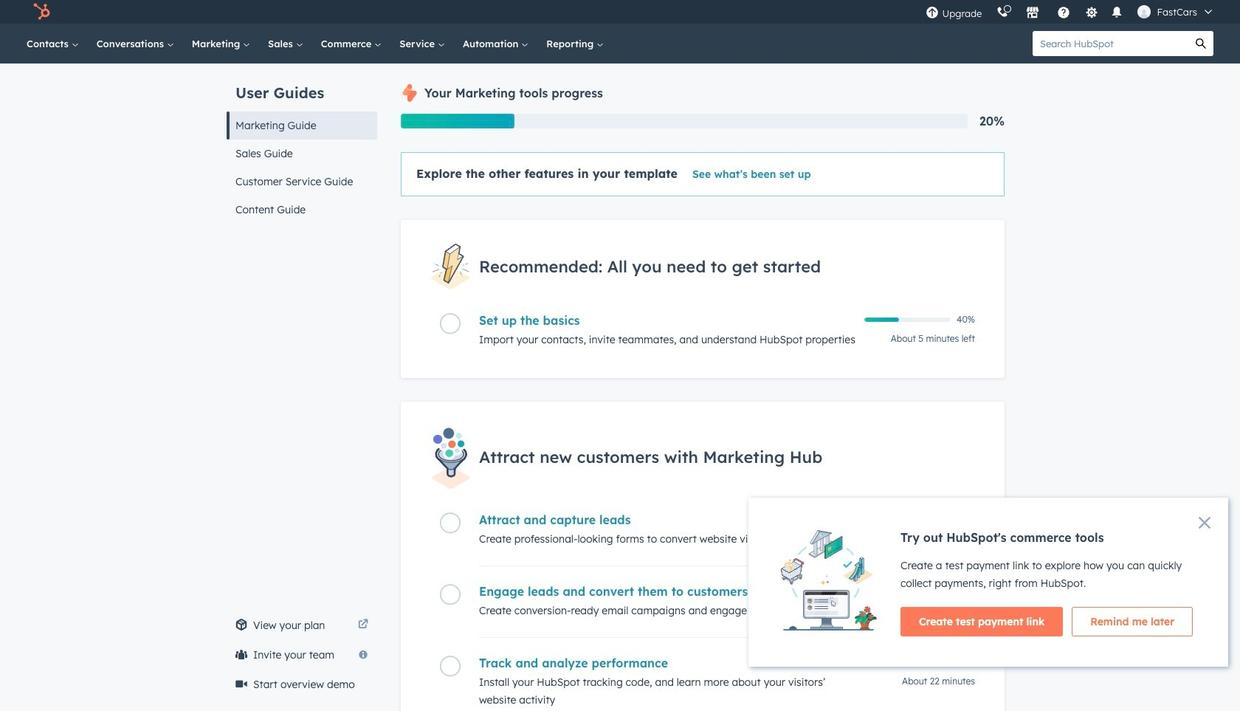 Task type: vqa. For each thing, say whether or not it's contained in the screenshot.
second Link opens in a new window image from the bottom
yes



Task type: describe. For each thing, give the bounding box(es) containing it.
[object object] complete progress bar
[[865, 318, 900, 322]]

1 link opens in a new window image from the top
[[358, 617, 369, 634]]

christina overa image
[[1139, 5, 1152, 18]]

marketplaces image
[[1027, 7, 1040, 20]]

Search HubSpot search field
[[1033, 31, 1189, 56]]



Task type: locate. For each thing, give the bounding box(es) containing it.
link opens in a new window image
[[358, 617, 369, 634], [358, 620, 369, 631]]

2 link opens in a new window image from the top
[[358, 620, 369, 631]]

close image
[[1200, 517, 1211, 529]]

menu
[[919, 0, 1223, 24]]

progress bar
[[401, 114, 515, 129]]

user guides element
[[227, 64, 377, 224]]



